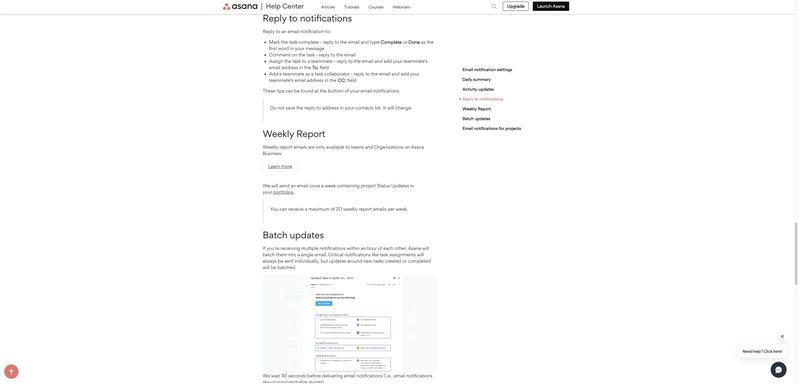 Task type: describe. For each thing, give the bounding box(es) containing it.
them
[[276, 252, 287, 258]]

email notifications for projects link
[[459, 124, 523, 134]]

updates
[[391, 183, 409, 189]]

to: field
[[312, 65, 329, 70]]

hour
[[367, 246, 377, 252]]

at
[[315, 88, 319, 94]]

task inside add a teammate as a task collaborator - reply to the email and add your teammate's email address in the
[[315, 71, 323, 77]]

email up add
[[269, 65, 280, 70]]

weekly inside 'weekly report emails are only available to teams and organizations on asana business.'
[[263, 145, 278, 150]]

reply-
[[304, 105, 317, 111]]

reply inside reply to notifications link
[[463, 97, 473, 102]]

30
[[281, 374, 287, 379]]

portfolios .
[[273, 190, 295, 195]]

comment on the task - reply to the email
[[269, 52, 356, 58]]

email up complete
[[288, 29, 299, 34]]

activity updates
[[463, 87, 494, 92]]

a right receive
[[305, 207, 307, 212]]

to:
[[312, 65, 319, 70]]

to down at
[[317, 105, 321, 111]]

teammate's inside assign the task to a teammate - reply to the email and add your teammate's email address in the
[[403, 58, 428, 64]]

we will send an email once a week containing project status updates in your
[[263, 183, 414, 195]]

message
[[306, 46, 324, 51]]

to inside add a teammate as a task collaborator - reply to the email and add your teammate's email address in the
[[366, 71, 370, 77]]

settings
[[497, 67, 512, 72]]

2 vertical spatial address
[[322, 105, 339, 111]]

batch updates link
[[459, 114, 523, 124]]

to:
[[325, 29, 331, 34]]

a inside we will send an email once a week containing project status updates in your
[[321, 183, 324, 189]]

updates down summary at the top of the page
[[478, 87, 494, 92]]

email notifications for projects
[[463, 126, 521, 131]]

emails inside 'weekly report emails are only available to teams and organizations on asana business.'
[[294, 145, 307, 150]]

to down comment on the task - reply to the email
[[302, 58, 306, 64]]

weekly report link
[[459, 104, 523, 114]]

week.
[[396, 207, 408, 212]]

activity
[[463, 87, 477, 92]]

reply down to:
[[323, 39, 334, 45]]

email right delivering
[[344, 374, 355, 379]]

email left type on the left top
[[348, 39, 360, 45]]

email up 'notifications.'
[[379, 71, 390, 77]]

updates inside "link"
[[475, 116, 490, 121]]

about
[[263, 380, 275, 384]]

teammate's inside add a teammate as a task collaborator - reply to the email and add your teammate's email address in the
[[269, 78, 293, 83]]

0 vertical spatial or
[[403, 39, 407, 45]]

task down reply to an email notification to:
[[289, 39, 297, 45]]

send
[[279, 183, 289, 189]]

1 asana help center help center home page image from the left
[[223, 3, 262, 10]]

critical
[[328, 252, 343, 258]]

containing
[[337, 183, 360, 189]]

0 horizontal spatial be
[[271, 265, 276, 271]]

tips
[[277, 88, 284, 94]]

save
[[286, 105, 295, 111]]

0 vertical spatial notification
[[300, 29, 324, 34]]

we wait 30 seconds before delivering email notifications (i.e., email notifications about non-batchable stories).
[[263, 374, 432, 384]]

1 vertical spatial emails
[[373, 207, 387, 212]]

wait
[[271, 374, 280, 379]]

word
[[278, 46, 289, 51]]

0 vertical spatial can
[[285, 88, 293, 94]]

only
[[316, 145, 325, 150]]

0 vertical spatial report
[[478, 106, 491, 112]]

notifications.
[[373, 88, 400, 94]]

as the first word in your message
[[269, 39, 434, 51]]

you
[[270, 207, 278, 212]]

contacts
[[355, 105, 374, 111]]

reply inside add a teammate as a task collaborator - reply to the email and add your teammate's email address in the
[[354, 71, 364, 77]]

reply down the message
[[319, 52, 330, 58]]

a down to:
[[311, 71, 314, 77]]

it
[[383, 105, 386, 111]]

report inside 'weekly report emails are only available to teams and organizations on asana business.'
[[280, 145, 293, 150]]

in inside as the first word in your message
[[290, 46, 294, 51]]

articles link
[[321, 3, 336, 11]]

address inside add a teammate as a task collaborator - reply to the email and add your teammate's email address in the
[[307, 78, 323, 83]]

comment
[[269, 52, 291, 58]]

tutorials
[[344, 4, 361, 9]]

- inside assign the task to a teammate - reply to the email and add your teammate's email address in the
[[334, 58, 336, 64]]

0 horizontal spatial batch updates
[[263, 230, 324, 241]]

teams
[[351, 145, 364, 150]]

reply inside assign the task to a teammate - reply to the email and add your teammate's email address in the
[[337, 58, 347, 64]]

mark the task complete - reply to the email and type complete or done
[[269, 39, 420, 45]]

task inside assign the task to a teammate - reply to the email and add your teammate's email address in the
[[292, 58, 301, 64]]

and inside 'weekly report emails are only available to teams and organizations on asana business.'
[[365, 145, 373, 150]]

new
[[363, 259, 372, 264]]

20
[[336, 207, 342, 212]]

batch emails image
[[263, 275, 438, 373]]

launch asana
[[537, 3, 565, 9]]

found
[[301, 88, 313, 94]]

first
[[269, 46, 277, 51]]

updates up multiple
[[290, 230, 324, 241]]

1 vertical spatial can
[[279, 207, 287, 212]]

asana for if you're receiving multiple notifications within an hour of each other, asana will batch them into a single email. critical notifications like task assignments will always be sent individually, but updates around new tasks created or completed will be batched.
[[408, 246, 421, 252]]

0 horizontal spatial on
[[292, 52, 297, 58]]

- up the message
[[320, 39, 322, 45]]

once
[[309, 183, 320, 189]]

we for we wait 30 seconds before delivering email notifications (i.e., email notifications about non-batchable stories).
[[263, 374, 270, 379]]

but
[[321, 259, 328, 264]]

assignments
[[389, 252, 416, 258]]

sent
[[284, 259, 293, 264]]

add inside assign the task to a teammate - reply to the email and add your teammate's email address in the
[[384, 58, 392, 64]]

for
[[499, 126, 504, 131]]

2 horizontal spatial be
[[294, 88, 300, 94]]

more
[[281, 164, 292, 169]]

1 vertical spatial notification
[[474, 67, 496, 72]]

in inside assign the task to a teammate - reply to the email and add your teammate's email address in the
[[299, 65, 303, 70]]

1 horizontal spatial reply to notifications
[[463, 97, 503, 102]]

a inside if you're receiving multiple notifications within an hour of each other, asana will batch them into a single email. critical notifications like task assignments will always be sent individually, but updates around new tasks created or completed will be batched.
[[297, 252, 300, 258]]

around
[[347, 259, 362, 264]]

your inside we will send an email once a week containing project status updates in your
[[263, 190, 272, 195]]

address inside assign the task to a teammate - reply to the email and add your teammate's email address in the
[[282, 65, 298, 70]]

task inside if you're receiving multiple notifications within an hour of each other, asana will batch them into a single email. critical notifications like task assignments will always be sent individually, but updates around new tasks created or completed will be batched.
[[380, 252, 388, 258]]

per
[[388, 207, 395, 212]]

done
[[408, 39, 420, 45]]

launch asana link
[[533, 2, 569, 11]]

to up mark
[[276, 29, 280, 34]]

batch updates inside "link"
[[463, 116, 490, 121]]

do
[[270, 105, 276, 111]]

type
[[370, 39, 379, 45]]

within
[[347, 246, 360, 252]]

asana inside launch asana 'link'
[[553, 3, 565, 9]]

we for we will send an email once a week containing project status updates in your
[[263, 183, 270, 189]]

batch inside "link"
[[463, 116, 474, 121]]

collaborator
[[324, 71, 350, 77]]

like
[[372, 252, 379, 258]]

upgrade link
[[503, 2, 529, 11]]

email.
[[315, 252, 327, 258]]

email for email notification settings
[[463, 67, 473, 72]]

seconds
[[288, 374, 306, 379]]

the inside as the first word in your message
[[427, 39, 434, 45]]

batchable
[[286, 380, 307, 384]]

do not save the reply-to address in your contacts list. it will change.
[[270, 105, 412, 111]]

available
[[326, 145, 344, 150]]

before
[[307, 374, 321, 379]]

daily
[[463, 77, 472, 82]]

these
[[263, 88, 275, 94]]



Task type: locate. For each thing, give the bounding box(es) containing it.
0 horizontal spatial field
[[320, 65, 329, 70]]

field for to: field
[[320, 65, 329, 70]]

learn more link
[[263, 161, 298, 172]]

we inside we wait 30 seconds before delivering email notifications (i.e., email notifications about non-batchable stories).
[[263, 374, 270, 379]]

1 horizontal spatial asana help center help center home page image
[[263, 3, 304, 10]]

1 horizontal spatial teammate's
[[403, 58, 428, 64]]

your inside assign the task to a teammate - reply to the email and add your teammate's email address in the
[[393, 58, 402, 64]]

to inside 'weekly report emails are only available to teams and organizations on asana business.'
[[346, 145, 350, 150]]

single
[[301, 252, 313, 258]]

your inside add a teammate as a task collaborator - reply to the email and add your teammate's email address in the
[[410, 71, 419, 77]]

1 horizontal spatial emails
[[373, 207, 387, 212]]

an up .
[[291, 183, 296, 189]]

reply
[[263, 13, 287, 24], [263, 29, 275, 34], [463, 97, 473, 102]]

report
[[280, 145, 293, 150], [359, 207, 372, 212]]

to down the activity updates
[[475, 97, 478, 102]]

report up batch updates "link"
[[478, 106, 491, 112]]

email up found
[[295, 78, 306, 83]]

batch up the you're
[[263, 230, 287, 241]]

the
[[281, 39, 288, 45], [340, 39, 347, 45], [427, 39, 434, 45], [298, 52, 305, 58], [336, 52, 343, 58], [284, 58, 291, 64], [354, 58, 361, 64], [304, 65, 311, 70], [371, 71, 378, 77], [330, 78, 336, 83], [320, 88, 327, 94], [296, 105, 303, 111]]

updates inside if you're receiving multiple notifications within an hour of each other, asana will batch them into a single email. critical notifications like task assignments will always be sent individually, but updates around new tasks created or completed will be batched.
[[329, 259, 346, 264]]

add
[[384, 58, 392, 64], [401, 71, 409, 77]]

daily summary
[[463, 77, 491, 82]]

0 vertical spatial an
[[281, 29, 286, 34]]

email notification settings
[[463, 67, 512, 72]]

be left found
[[294, 88, 300, 94]]

0 vertical spatial on
[[292, 52, 297, 58]]

reply up cc: field on the left top
[[354, 71, 364, 77]]

email up contacts
[[361, 88, 372, 94]]

1 vertical spatial teammate
[[283, 71, 304, 77]]

daily summary link
[[459, 75, 523, 84]]

weekly report emails are only available to teams and organizations on asana business.
[[263, 145, 424, 156]]

change.
[[395, 105, 412, 111]]

weekly report up are on the left
[[263, 128, 325, 140]]

and up 'notifications.'
[[392, 71, 400, 77]]

notification
[[300, 29, 324, 34], [474, 67, 496, 72]]

not
[[278, 105, 285, 111]]

batch updates up 'receiving'
[[263, 230, 324, 241]]

email up daily
[[463, 67, 473, 72]]

of inside if you're receiving multiple notifications within an hour of each other, asana will batch them into a single email. critical notifications like task assignments will always be sent individually, but updates around new tasks created or completed will be batched.
[[378, 246, 382, 252]]

1 vertical spatial report
[[359, 207, 372, 212]]

address up at
[[307, 78, 323, 83]]

a right into
[[297, 252, 300, 258]]

1 email from the top
[[463, 67, 473, 72]]

0 horizontal spatial as
[[305, 71, 310, 77]]

1 horizontal spatial notification
[[474, 67, 496, 72]]

emails left are on the left
[[294, 145, 307, 150]]

of down cc: field on the left top
[[345, 88, 349, 94]]

weekly
[[343, 207, 358, 212]]

in right "word"
[[290, 46, 294, 51]]

and down type on the left top
[[374, 58, 382, 64]]

1 vertical spatial we
[[263, 374, 270, 379]]

asana for weekly report emails are only available to teams and organizations on asana business.
[[411, 145, 424, 150]]

field
[[320, 65, 329, 70], [347, 78, 356, 83]]

2 horizontal spatial an
[[361, 246, 366, 252]]

cc:
[[338, 78, 346, 83]]

- down the message
[[316, 52, 318, 58]]

in inside we will send an email once a week containing project status updates in your
[[410, 183, 414, 189]]

and inside assign the task to a teammate - reply to the email and add your teammate's email address in the
[[374, 58, 382, 64]]

1 horizontal spatial add
[[401, 71, 409, 77]]

as up found
[[305, 71, 310, 77]]

can right tips
[[285, 88, 293, 94]]

a
[[308, 58, 310, 64], [279, 71, 282, 77], [311, 71, 314, 77], [321, 183, 324, 189], [305, 207, 307, 212], [297, 252, 300, 258]]

to up assign the task to a teammate - reply to the email and add your teammate's email address in the
[[335, 39, 339, 45]]

your inside as the first word in your message
[[295, 46, 304, 51]]

learn
[[268, 164, 280, 169]]

other,
[[395, 246, 407, 252]]

0 vertical spatial we
[[263, 183, 270, 189]]

1 horizontal spatial batch
[[463, 116, 474, 121]]

will inside we will send an email once a week containing project status updates in your
[[271, 183, 278, 189]]

2 asana help center help center home page image from the left
[[263, 3, 304, 10]]

email down as the first word in your message on the top
[[344, 52, 356, 58]]

0 horizontal spatial notification
[[300, 29, 324, 34]]

a inside assign the task to a teammate - reply to the email and add your teammate's email address in the
[[308, 58, 310, 64]]

as
[[421, 39, 426, 45], [305, 71, 310, 77]]

1 vertical spatial on
[[405, 145, 410, 150]]

report up are on the left
[[296, 128, 325, 140]]

0 horizontal spatial teammate's
[[269, 78, 293, 83]]

1 vertical spatial report
[[296, 128, 325, 140]]

mark
[[269, 39, 280, 45]]

or left done
[[403, 39, 407, 45]]

report right weekly
[[359, 207, 372, 212]]

1 horizontal spatial an
[[291, 183, 296, 189]]

email inside we will send an email once a week containing project status updates in your
[[297, 183, 308, 189]]

1 vertical spatial or
[[402, 259, 407, 264]]

0 horizontal spatial add
[[384, 58, 392, 64]]

task down the each in the left bottom of the page
[[380, 252, 388, 258]]

1 horizontal spatial teammate
[[311, 58, 333, 64]]

batch down weekly report link
[[463, 116, 474, 121]]

1 vertical spatial of
[[331, 207, 335, 212]]

1 vertical spatial teammate's
[[269, 78, 293, 83]]

1 vertical spatial reply
[[263, 29, 275, 34]]

1 vertical spatial batch updates
[[263, 230, 324, 241]]

as inside add a teammate as a task collaborator - reply to the email and add your teammate's email address in the
[[305, 71, 310, 77]]

notification up complete
[[300, 29, 324, 34]]

0 vertical spatial email
[[463, 67, 473, 72]]

0 vertical spatial batch
[[463, 116, 474, 121]]

courses link
[[368, 3, 385, 11]]

1 horizontal spatial field
[[347, 78, 356, 83]]

a right add
[[279, 71, 282, 77]]

1 vertical spatial asana
[[411, 145, 424, 150]]

webinars
[[393, 4, 410, 9]]

an left hour
[[361, 246, 366, 252]]

1 we from the top
[[263, 183, 270, 189]]

week
[[325, 183, 336, 189]]

individually,
[[295, 259, 320, 264]]

1 horizontal spatial batch updates
[[463, 116, 490, 121]]

1 vertical spatial add
[[401, 71, 409, 77]]

assign
[[269, 58, 283, 64]]

teammate inside assign the task to a teammate - reply to the email and add your teammate's email address in the
[[311, 58, 333, 64]]

0 horizontal spatial report
[[280, 145, 293, 150]]

0 horizontal spatial emails
[[294, 145, 307, 150]]

0 vertical spatial asana
[[553, 3, 565, 9]]

and right teams
[[365, 145, 373, 150]]

to down as the first word in your message on the top
[[348, 58, 353, 64]]

in right updates
[[410, 183, 414, 189]]

an up "word"
[[281, 29, 286, 34]]

2 horizontal spatial of
[[378, 246, 382, 252]]

0 horizontal spatial reply to notifications
[[263, 13, 352, 24]]

email left once
[[297, 183, 308, 189]]

0 horizontal spatial of
[[331, 207, 335, 212]]

email down batch updates "link"
[[463, 126, 473, 131]]

1 vertical spatial as
[[305, 71, 310, 77]]

0 vertical spatial add
[[384, 58, 392, 64]]

address down assign
[[282, 65, 298, 70]]

email
[[463, 67, 473, 72], [463, 126, 473, 131]]

- up collaborator
[[334, 58, 336, 64]]

reply to notifications down the activity updates
[[463, 97, 503, 102]]

you're
[[267, 246, 279, 252]]

and inside add a teammate as a task collaborator - reply to the email and add your teammate's email address in the
[[392, 71, 400, 77]]

0 vertical spatial teammate
[[311, 58, 333, 64]]

email right "(i.e.,"
[[394, 374, 405, 379]]

0 vertical spatial of
[[345, 88, 349, 94]]

an inside we will send an email once a week containing project status updates in your
[[291, 183, 296, 189]]

a right once
[[321, 183, 324, 189]]

0 vertical spatial emails
[[294, 145, 307, 150]]

1 vertical spatial weekly report
[[263, 128, 325, 140]]

2 vertical spatial reply
[[463, 97, 473, 102]]

to left teams
[[346, 145, 350, 150]]

email down type on the left top
[[362, 58, 373, 64]]

if
[[263, 246, 265, 252]]

or inside if you're receiving multiple notifications within an hour of each other, asana will batch them into a single email. critical notifications like task assignments will always be sent individually, but updates around new tasks created or completed will be batched.
[[402, 259, 407, 264]]

portfolios link
[[273, 190, 293, 195]]

2 vertical spatial weekly
[[263, 145, 278, 150]]

add inside add a teammate as a task collaborator - reply to the email and add your teammate's email address in the
[[401, 71, 409, 77]]

address down these tips can be found at the bottom of your email notifications.
[[322, 105, 339, 111]]

teammate's down done
[[403, 58, 428, 64]]

reply up collaborator
[[337, 58, 347, 64]]

0 horizontal spatial weekly report
[[263, 128, 325, 140]]

list.
[[375, 105, 382, 111]]

or down assignments
[[402, 259, 407, 264]]

asana inside 'weekly report emails are only available to teams and organizations on asana business.'
[[411, 145, 424, 150]]

0 vertical spatial be
[[294, 88, 300, 94]]

articles
[[321, 4, 336, 9]]

0 vertical spatial weekly report
[[463, 106, 491, 112]]

updates down critical
[[329, 259, 346, 264]]

if you're receiving multiple notifications within an hour of each other, asana will batch them into a single email. critical notifications like task assignments will always be sent individually, but updates around new tasks created or completed will be batched.
[[263, 246, 431, 271]]

stories).
[[308, 380, 325, 384]]

1 vertical spatial field
[[347, 78, 356, 83]]

of for at
[[345, 88, 349, 94]]

an
[[281, 29, 286, 34], [291, 183, 296, 189], [361, 246, 366, 252]]

task down the message
[[306, 52, 315, 58]]

in left to:
[[299, 65, 303, 70]]

1 horizontal spatial weekly report
[[463, 106, 491, 112]]

2 we from the top
[[263, 374, 270, 379]]

in up these tips can be found at the bottom of your email notifications.
[[325, 78, 328, 83]]

emails left per
[[373, 207, 387, 212]]

0 horizontal spatial an
[[281, 29, 286, 34]]

email inside email notifications for projects link
[[463, 126, 473, 131]]

2 vertical spatial an
[[361, 246, 366, 252]]

add
[[269, 71, 278, 77]]

of left 20
[[331, 207, 335, 212]]

email
[[288, 29, 299, 34], [348, 39, 360, 45], [344, 52, 356, 58], [362, 58, 373, 64], [269, 65, 280, 70], [379, 71, 390, 77], [295, 78, 306, 83], [361, 88, 372, 94], [297, 183, 308, 189], [344, 374, 355, 379], [394, 374, 405, 379]]

0 vertical spatial field
[[320, 65, 329, 70]]

0 horizontal spatial teammate
[[283, 71, 304, 77]]

on right organizations
[[405, 145, 410, 150]]

task down to: field
[[315, 71, 323, 77]]

webinars link
[[393, 3, 410, 11]]

in inside add a teammate as a task collaborator - reply to the email and add your teammate's email address in the
[[325, 78, 328, 83]]

of for within
[[378, 246, 382, 252]]

teammate up to: field
[[311, 58, 333, 64]]

asana help center help center home page image
[[223, 3, 262, 10], [263, 3, 304, 10]]

to up reply to an email notification to:
[[289, 13, 298, 24]]

email for email notifications for projects
[[463, 126, 473, 131]]

0 vertical spatial teammate's
[[403, 58, 428, 64]]

2 email from the top
[[463, 126, 473, 131]]

be down "them"
[[278, 259, 283, 264]]

maximum
[[308, 207, 329, 212]]

as right done
[[421, 39, 426, 45]]

teammate right add
[[283, 71, 304, 77]]

task down comment on the task - reply to the email
[[292, 58, 301, 64]]

as inside as the first word in your message
[[421, 39, 426, 45]]

non-
[[276, 380, 286, 384]]

we left send
[[263, 183, 270, 189]]

0 vertical spatial address
[[282, 65, 298, 70]]

be down always
[[271, 265, 276, 271]]

on right comment
[[292, 52, 297, 58]]

project
[[361, 183, 376, 189]]

we up the about
[[263, 374, 270, 379]]

- inside add a teammate as a task collaborator - reply to the email and add your teammate's email address in the
[[351, 71, 353, 77]]

add a teammate as a task collaborator - reply to the email and add your teammate's email address in the
[[269, 71, 419, 83]]

can
[[285, 88, 293, 94], [279, 207, 287, 212]]

and left type on the left top
[[361, 39, 369, 45]]

your
[[295, 46, 304, 51], [393, 58, 402, 64], [410, 71, 419, 77], [350, 88, 359, 94], [345, 105, 354, 111], [263, 190, 272, 195]]

1 vertical spatial weekly
[[263, 128, 294, 140]]

batch updates
[[463, 116, 490, 121], [263, 230, 324, 241]]

in down bottom
[[340, 105, 344, 111]]

of up like
[[378, 246, 382, 252]]

field right to:
[[320, 65, 329, 70]]

to down assign the task to a teammate - reply to the email and add your teammate's email address in the
[[366, 71, 370, 77]]

0 vertical spatial reply to notifications
[[263, 13, 352, 24]]

learn more
[[268, 164, 292, 169]]

of
[[345, 88, 349, 94], [331, 207, 335, 212], [378, 246, 382, 252]]

0 vertical spatial reply
[[263, 13, 287, 24]]

bottom
[[328, 88, 344, 94]]

these tips can be found at the bottom of your email notifications.
[[263, 88, 400, 94]]

0 vertical spatial as
[[421, 39, 426, 45]]

into
[[288, 252, 296, 258]]

1 horizontal spatial report
[[359, 207, 372, 212]]

portfolios
[[273, 190, 293, 195]]

an inside if you're receiving multiple notifications within an hour of each other, asana will batch them into a single email. critical notifications like task assignments will always be sent individually, but updates around new tasks created or completed will be batched.
[[361, 246, 366, 252]]

address
[[282, 65, 298, 70], [307, 78, 323, 83], [322, 105, 339, 111]]

a down comment on the task - reply to the email
[[308, 58, 310, 64]]

batched.
[[277, 265, 296, 271]]

cc: field
[[338, 78, 356, 83]]

we
[[263, 183, 270, 189], [263, 374, 270, 379]]

notification up summary at the top of the page
[[474, 67, 496, 72]]

notifications
[[300, 13, 352, 24], [480, 97, 503, 102], [474, 126, 498, 131], [320, 246, 346, 252], [345, 252, 371, 258], [357, 374, 383, 379], [406, 374, 432, 379]]

teammate inside add a teammate as a task collaborator - reply to the email and add your teammate's email address in the
[[283, 71, 304, 77]]

complete
[[299, 39, 319, 45]]

1 vertical spatial reply to notifications
[[463, 97, 503, 102]]

2 vertical spatial asana
[[408, 246, 421, 252]]

1 vertical spatial email
[[463, 126, 473, 131]]

updates up email notifications for projects link
[[475, 116, 490, 121]]

0 vertical spatial report
[[280, 145, 293, 150]]

on inside 'weekly report emails are only available to teams and organizations on asana business.'
[[405, 145, 410, 150]]

0 vertical spatial batch updates
[[463, 116, 490, 121]]

each
[[383, 246, 394, 252]]

projects
[[505, 126, 521, 131]]

tutorials link
[[344, 3, 361, 11]]

email inside email notification settings link
[[463, 67, 473, 72]]

asana inside if you're receiving multiple notifications within an hour of each other, asana will batch them into a single email. critical notifications like task assignments will always be sent individually, but updates around new tasks created or completed will be batched.
[[408, 246, 421, 252]]

activity updates link
[[459, 84, 523, 94]]

to
[[289, 13, 298, 24], [276, 29, 280, 34], [335, 39, 339, 45], [331, 52, 335, 58], [302, 58, 306, 64], [348, 58, 353, 64], [366, 71, 370, 77], [475, 97, 478, 102], [317, 105, 321, 111], [346, 145, 350, 150]]

1 horizontal spatial of
[[345, 88, 349, 94]]

report up business.
[[280, 145, 293, 150]]

field for cc: field
[[347, 78, 356, 83]]

1 horizontal spatial as
[[421, 39, 426, 45]]

courses
[[368, 4, 385, 9]]

.
[[293, 190, 295, 195]]

2 vertical spatial be
[[271, 265, 276, 271]]

reply to notifications up reply to an email notification to:
[[263, 13, 352, 24]]

1 vertical spatial be
[[278, 259, 283, 264]]

0 horizontal spatial asana help center help center home page image
[[223, 3, 262, 10]]

to down mark the task complete - reply to the email and type complete or done
[[331, 52, 335, 58]]

weekly report down reply to notifications link
[[463, 106, 491, 112]]

2 vertical spatial of
[[378, 246, 382, 252]]

we inside we will send an email once a week containing project status updates in your
[[263, 183, 270, 189]]

in
[[290, 46, 294, 51], [299, 65, 303, 70], [325, 78, 328, 83], [340, 105, 344, 111], [410, 183, 414, 189]]

weekly report
[[463, 106, 491, 112], [263, 128, 325, 140]]

batch
[[263, 252, 275, 258]]

reply to an email notification to:
[[263, 29, 331, 34]]

1 vertical spatial batch
[[263, 230, 287, 241]]

0 vertical spatial weekly
[[463, 106, 477, 112]]

1 vertical spatial address
[[307, 78, 323, 83]]

teammate's down add
[[269, 78, 293, 83]]

0 horizontal spatial batch
[[263, 230, 287, 241]]

1 vertical spatial an
[[291, 183, 296, 189]]

- up cc: field on the left top
[[351, 71, 353, 77]]

1 horizontal spatial report
[[478, 106, 491, 112]]

field right cc:
[[347, 78, 356, 83]]

emails
[[294, 145, 307, 150], [373, 207, 387, 212]]

(i.e.,
[[384, 374, 393, 379]]

1 horizontal spatial on
[[405, 145, 410, 150]]

1 horizontal spatial be
[[278, 259, 283, 264]]

batch updates down weekly report link
[[463, 116, 490, 121]]

can right 'you'
[[279, 207, 287, 212]]

0 horizontal spatial report
[[296, 128, 325, 140]]



Task type: vqa. For each thing, say whether or not it's contained in the screenshot.
task inside the If you're receiving multiple notifications within an hour of each other, Asana will batch them into a single email. Critical notifications like task assignments will always be sent individually, but updates around new tasks created or completed will be batched.
yes



